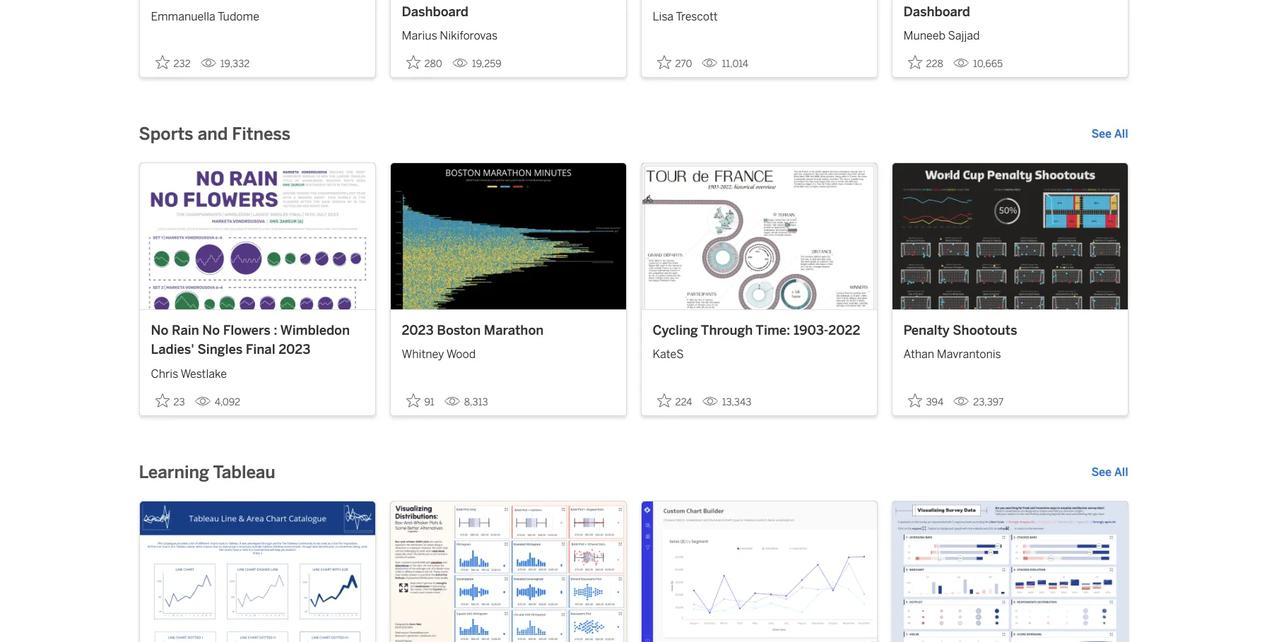 Task type: locate. For each thing, give the bounding box(es) containing it.
0 vertical spatial all
[[1115, 127, 1129, 141]]

11,014
[[722, 58, 749, 70]]

dashboard up marius nikiforovas
[[402, 4, 469, 20]]

no
[[151, 323, 169, 338], [202, 323, 220, 338]]

0 horizontal spatial no
[[151, 323, 169, 338]]

sports and fitness
[[139, 124, 291, 144]]

see all sports and fitness element
[[1092, 126, 1129, 143]]

1 dashboard from the left
[[402, 4, 469, 20]]

dashboard
[[402, 4, 469, 20], [904, 4, 971, 20]]

1 vertical spatial all
[[1115, 466, 1129, 479]]

8,313 views element
[[439, 391, 494, 414]]

10,665 views element
[[948, 53, 1009, 76]]

1 horizontal spatial 2023
[[402, 323, 434, 338]]

2 see from the top
[[1092, 466, 1112, 479]]

23,397
[[974, 396, 1004, 408]]

through
[[701, 323, 753, 338]]

1 marketing from the left
[[439, 0, 502, 0]]

marius nikiforovas
[[402, 29, 498, 42]]

add favorite button for 2023 boston marathon
[[402, 389, 439, 413]]

all for sports and fitness
[[1115, 127, 1129, 141]]

2023
[[402, 323, 434, 338], [279, 342, 311, 358]]

Add Favorite button
[[904, 51, 948, 74]]

see all link
[[1092, 126, 1129, 143], [1092, 464, 1129, 481]]

Add Favorite button
[[653, 51, 697, 74]]

1 horizontal spatial dashboard
[[904, 4, 971, 20]]

loyalty
[[904, 0, 948, 0]]

marathon
[[484, 323, 544, 338]]

whitney wood link
[[402, 341, 615, 364]]

cycling through time: 1903-2022
[[653, 323, 861, 338]]

dashboard inside loyalty email marketing dashboard
[[904, 4, 971, 20]]

1 vertical spatial 2023
[[279, 342, 311, 358]]

dashboard down loyalty
[[904, 4, 971, 20]]

1 vertical spatial see all link
[[1092, 464, 1129, 481]]

marius
[[402, 29, 437, 42]]

penalty shootouts
[[904, 323, 1018, 338]]

1903-
[[794, 323, 829, 338]]

see all learning tableau element
[[1092, 464, 1129, 481]]

91
[[425, 396, 435, 408]]

0 horizontal spatial 2023
[[279, 342, 311, 358]]

0 horizontal spatial marketing
[[439, 0, 502, 0]]

0 vertical spatial see all link
[[1092, 126, 1129, 143]]

13,343 views element
[[697, 391, 757, 414]]

1 email from the left
[[402, 0, 436, 0]]

emmanuella
[[151, 10, 215, 23]]

228
[[927, 58, 944, 70]]

add favorite button containing 23
[[151, 389, 189, 413]]

cycling through time: 1903-2022 link
[[653, 322, 866, 341]]

emmanuella tudome
[[151, 10, 259, 23]]

workbook thumbnail image
[[140, 164, 375, 309], [391, 164, 626, 309], [642, 164, 877, 309], [893, 164, 1128, 309], [140, 502, 375, 643], [391, 502, 626, 643], [642, 502, 877, 643], [893, 502, 1128, 643]]

2 email from the left
[[952, 0, 986, 0]]

final
[[246, 342, 276, 358]]

2 dashboard from the left
[[904, 4, 971, 20]]

lisa trescott link
[[653, 3, 866, 25]]

learning tableau heading
[[139, 461, 276, 484]]

boston
[[437, 323, 481, 338]]

see all for sports and fitness
[[1092, 127, 1129, 141]]

email inside loyalty email marketing dashboard
[[952, 0, 986, 0]]

marketing up nikiforovas at the top left of the page
[[439, 0, 502, 0]]

1 see from the top
[[1092, 127, 1112, 141]]

tableau
[[213, 462, 276, 483]]

tudome
[[218, 10, 259, 23]]

2023 up "whitney"
[[402, 323, 434, 338]]

fitness
[[232, 124, 291, 144]]

ladies'
[[151, 342, 194, 358]]

see all
[[1092, 127, 1129, 141], [1092, 466, 1129, 479]]

add favorite button containing 91
[[402, 389, 439, 413]]

kates
[[653, 348, 684, 361]]

19,332 views element
[[195, 53, 255, 76]]

loyalty email marketing dashboard link
[[904, 0, 1117, 22]]

0 vertical spatial 2023
[[402, 323, 434, 338]]

19,259
[[472, 58, 502, 70]]

athan mavrantonis link
[[904, 341, 1117, 364]]

0 horizontal spatial email
[[402, 0, 436, 0]]

penalty
[[904, 323, 950, 338]]

2 marketing from the left
[[989, 0, 1052, 0]]

1 horizontal spatial no
[[202, 323, 220, 338]]

add favorite button down "chris"
[[151, 389, 189, 413]]

add favorite button down marius
[[402, 51, 447, 74]]

dashboard inside email marketing campaign dashboard
[[402, 4, 469, 20]]

whitney
[[402, 348, 444, 361]]

add favorite button containing 280
[[402, 51, 447, 74]]

0 horizontal spatial dashboard
[[402, 4, 469, 20]]

1 vertical spatial see
[[1092, 466, 1112, 479]]

2 all from the top
[[1115, 466, 1129, 479]]

Add Favorite button
[[904, 389, 948, 413]]

no up "ladies'" on the left
[[151, 323, 169, 338]]

see
[[1092, 127, 1112, 141], [1092, 466, 1112, 479]]

athan mavrantonis
[[904, 348, 1002, 361]]

rain
[[172, 323, 199, 338]]

0 vertical spatial see
[[1092, 127, 1112, 141]]

Add Favorite button
[[402, 51, 447, 74], [151, 389, 189, 413], [402, 389, 439, 413]]

campaign
[[505, 0, 568, 0]]

2 see all link from the top
[[1092, 464, 1129, 481]]

1 horizontal spatial marketing
[[989, 0, 1052, 0]]

1 vertical spatial see all
[[1092, 466, 1129, 479]]

2023 down wimbledon
[[279, 342, 311, 358]]

mavrantonis
[[937, 348, 1002, 361]]

all inside see all sports and fitness element
[[1115, 127, 1129, 141]]

marius nikiforovas link
[[402, 22, 615, 45]]

dashboard for email
[[402, 4, 469, 20]]

0 vertical spatial see all
[[1092, 127, 1129, 141]]

trescott
[[676, 10, 718, 23]]

2023 boston marathon
[[402, 323, 544, 338]]

email up marius
[[402, 0, 436, 0]]

1 see all link from the top
[[1092, 126, 1129, 143]]

1 all from the top
[[1115, 127, 1129, 141]]

23,397 views element
[[948, 391, 1010, 414]]

email inside email marketing campaign dashboard
[[402, 0, 436, 0]]

see all for learning tableau
[[1092, 466, 1129, 479]]

add favorite button down "whitney"
[[402, 389, 439, 413]]

13,343
[[722, 396, 752, 408]]

lisa trescott
[[653, 10, 718, 23]]

marketing
[[439, 0, 502, 0], [989, 0, 1052, 0]]

flowers
[[223, 323, 271, 338]]

270
[[676, 58, 692, 70]]

email up sajjad
[[952, 0, 986, 0]]

no up singles
[[202, 323, 220, 338]]

and
[[198, 124, 228, 144]]

athan
[[904, 348, 935, 361]]

see all link for learning tableau
[[1092, 464, 1129, 481]]

2 see all from the top
[[1092, 466, 1129, 479]]

wimbledon
[[280, 323, 350, 338]]

280
[[425, 58, 442, 70]]

marketing up 'muneeb sajjad' link
[[989, 0, 1052, 0]]

1 see all from the top
[[1092, 127, 1129, 141]]

2023 inside the no rain no flowers : wimbledon ladies' singles final 2023
[[279, 342, 311, 358]]

email
[[402, 0, 436, 0], [952, 0, 986, 0]]

all
[[1115, 127, 1129, 141], [1115, 466, 1129, 479]]

1 horizontal spatial email
[[952, 0, 986, 0]]

4,092
[[215, 396, 240, 408]]

all inside see all learning tableau element
[[1115, 466, 1129, 479]]

learning tableau
[[139, 462, 276, 483]]



Task type: vqa. For each thing, say whether or not it's contained in the screenshot.


Task type: describe. For each thing, give the bounding box(es) containing it.
8,313
[[464, 396, 488, 408]]

10,665
[[974, 58, 1003, 70]]

wood
[[447, 348, 476, 361]]

see all link for sports and fitness
[[1092, 126, 1129, 143]]

2 no from the left
[[202, 323, 220, 338]]

nikiforovas
[[440, 29, 498, 42]]

dashboard for loyalty
[[904, 4, 971, 20]]

23
[[174, 396, 185, 408]]

2023 boston marathon link
[[402, 322, 615, 341]]

marketing inside loyalty email marketing dashboard
[[989, 0, 1052, 0]]

lisa
[[653, 10, 674, 23]]

see for sports and fitness
[[1092, 127, 1112, 141]]

sajjad
[[949, 29, 980, 42]]

Add Favorite button
[[653, 389, 697, 413]]

all for learning tableau
[[1115, 466, 1129, 479]]

394
[[927, 396, 944, 408]]

chris westlake link
[[151, 360, 364, 383]]

penalty shootouts link
[[904, 322, 1117, 341]]

sports
[[139, 124, 193, 144]]

see for learning tableau
[[1092, 466, 1112, 479]]

19,332
[[220, 58, 250, 70]]

kates link
[[653, 341, 866, 364]]

muneeb sajjad link
[[904, 22, 1117, 45]]

email marketing campaign dashboard link
[[402, 0, 615, 22]]

add favorite button for no rain no flowers : wimbledon ladies' singles final 2023
[[151, 389, 189, 413]]

:
[[274, 323, 278, 338]]

time:
[[756, 323, 791, 338]]

singles
[[198, 342, 243, 358]]

224
[[676, 396, 693, 408]]

Add Favorite button
[[151, 51, 195, 74]]

marketing inside email marketing campaign dashboard
[[439, 0, 502, 0]]

muneeb sajjad
[[904, 29, 980, 42]]

learning
[[139, 462, 209, 483]]

whitney wood
[[402, 348, 476, 361]]

cycling
[[653, 323, 698, 338]]

muneeb
[[904, 29, 946, 42]]

chris westlake
[[151, 367, 227, 381]]

11,014 views element
[[697, 53, 754, 76]]

sports and fitness heading
[[139, 123, 291, 146]]

no rain no flowers : wimbledon ladies' singles final 2023 link
[[151, 322, 364, 360]]

2022
[[829, 323, 861, 338]]

emmanuella tudome link
[[151, 3, 364, 25]]

shootouts
[[953, 323, 1018, 338]]

loyalty email marketing dashboard
[[904, 0, 1052, 20]]

4,092 views element
[[189, 391, 246, 414]]

chris
[[151, 367, 178, 381]]

19,259 views element
[[447, 53, 507, 76]]

232
[[174, 58, 191, 70]]

email marketing campaign dashboard
[[402, 0, 568, 20]]

no rain no flowers : wimbledon ladies' singles final 2023
[[151, 323, 350, 358]]

westlake
[[181, 367, 227, 381]]

1 no from the left
[[151, 323, 169, 338]]



